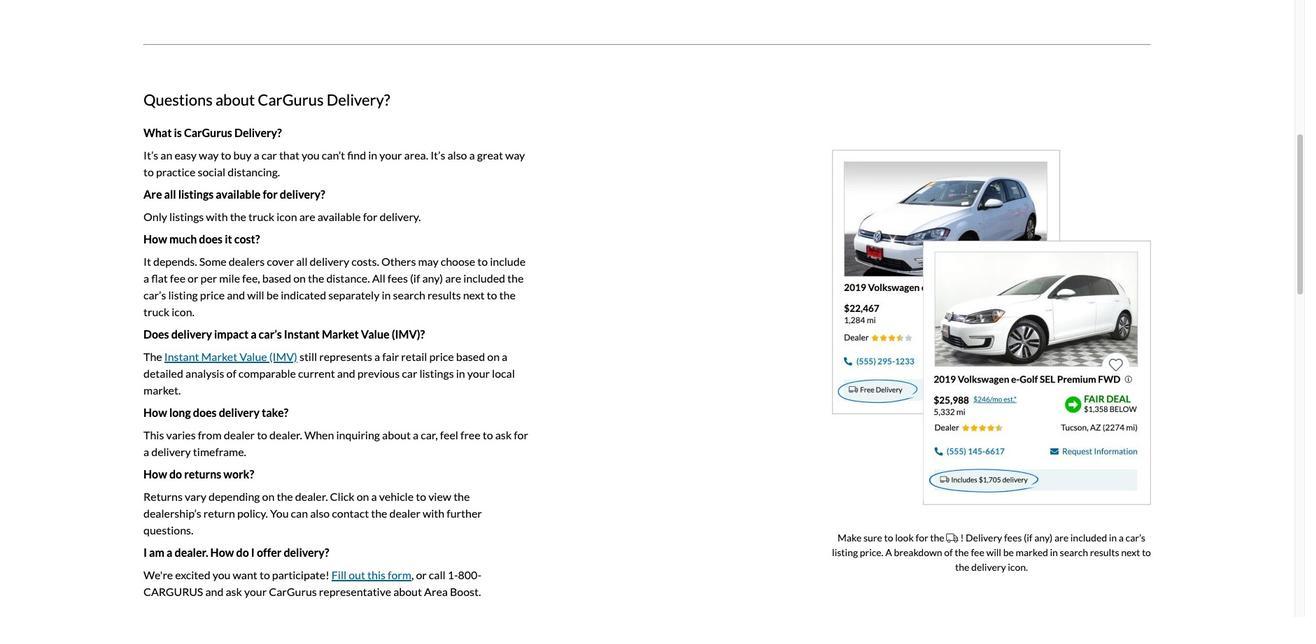 Task type: describe. For each thing, give the bounding box(es) containing it.
are inside ! delivery fees (if any) are included in a car's listing price. a breakdown of the fee will be marked in search results next to the delivery icon.
[[1055, 532, 1069, 544]]

am
[[149, 546, 164, 559]]

listing inside ! delivery fees (if any) are included in a car's listing price. a breakdown of the fee will be marked in search results next to the delivery icon.
[[832, 547, 858, 559]]

0 horizontal spatial are
[[299, 210, 315, 223]]

view
[[428, 490, 452, 503]]

you inside it's an easy way to buy a car that you can't find in your area. it's also a great way to practice social distancing.
[[302, 148, 320, 162]]

and inside , or call 1-800- cargurus and ask your cargurus representative about area boost.
[[205, 585, 224, 598]]

work?
[[224, 467, 254, 481]]

does for it
[[199, 232, 223, 246]]

much
[[169, 232, 197, 246]]

listings inside still represents a fair retail price based on a detailed analysis of comparable current and previous car listings in your local market.
[[420, 367, 454, 380]]

are inside it depends. some dealers cover all delivery costs. others may choose to include a flat fee or per mile fee, based on the distance. all fees (if any) are included the car's listing price and will be indicated separately in search results next to the truck icon.
[[445, 272, 461, 285]]

cargurus for about
[[258, 90, 324, 109]]

choose
[[441, 255, 475, 268]]

1 vertical spatial listings
[[169, 210, 204, 223]]

policy.
[[237, 507, 268, 520]]

cover
[[267, 255, 294, 268]]

car's inside ! delivery fees (if any) are included in a car's listing price. a breakdown of the fee will be marked in search results next to the delivery icon.
[[1126, 532, 1146, 544]]

social
[[198, 165, 225, 178]]

car,
[[421, 428, 438, 442]]

it
[[225, 232, 232, 246]]

cargurus for is
[[184, 126, 232, 139]]

representative
[[319, 585, 391, 598]]

how for how do returns work?
[[143, 467, 167, 481]]

next inside it depends. some dealers cover all delivery costs. others may choose to include a flat fee or per mile fee, based on the distance. all fees (if any) are included the car's listing price and will be indicated separately in search results next to the truck icon.
[[463, 288, 485, 302]]

for up only listings with the truck icon are available for delivery.
[[263, 188, 278, 201]]

we're
[[143, 568, 173, 582]]

what is cargurus delivery?
[[143, 126, 282, 139]]

how much does it cost?
[[143, 232, 260, 246]]

are all listings available for delivery?
[[143, 188, 325, 201]]

current
[[298, 367, 335, 380]]

free
[[461, 428, 481, 442]]

fill
[[332, 568, 347, 582]]

how for how long does delivery take?
[[143, 406, 167, 419]]

delivery? for questions about cargurus delivery?
[[327, 90, 390, 109]]

a inside it depends. some dealers cover all delivery costs. others may choose to include a flat fee or per mile fee, based on the distance. all fees (if any) are included the car's listing price and will be indicated separately in search results next to the truck icon.
[[143, 272, 149, 285]]

(if inside ! delivery fees (if any) are included in a car's listing price. a breakdown of the fee will be marked in search results next to the delivery icon.
[[1024, 532, 1033, 544]]

a inside ! delivery fees (if any) are included in a car's listing price. a breakdown of the fee will be marked in search results next to the delivery icon.
[[1119, 532, 1124, 544]]

1 vertical spatial instant
[[164, 350, 199, 363]]

to inside returns vary depending on the dealer. click on a vehicle to view the dealership's return policy. you can also contact the dealer with further questions.
[[416, 490, 426, 503]]

depends.
[[153, 255, 197, 268]]

0 vertical spatial available
[[216, 188, 261, 201]]

icon. inside ! delivery fees (if any) are included in a car's listing price. a breakdown of the fee will be marked in search results next to the delivery icon.
[[1008, 562, 1028, 574]]

to inside ! delivery fees (if any) are included in a car's listing price. a breakdown of the fee will be marked in search results next to the delivery icon.
[[1142, 547, 1151, 559]]

market.
[[143, 384, 181, 397]]

all
[[372, 272, 386, 285]]

it's an easy way to buy a car that you can't find in your area. it's also a great way to practice social distancing.
[[143, 148, 525, 178]]

0 vertical spatial with
[[206, 210, 228, 223]]

area
[[424, 585, 448, 598]]

how for how much does it cost?
[[143, 232, 167, 246]]

icon. inside it depends. some dealers cover all delivery costs. others may choose to include a flat fee or per mile fee, based on the distance. all fees (if any) are included the car's listing price and will be indicated separately in search results next to the truck icon.
[[172, 305, 195, 318]]

include
[[490, 255, 526, 268]]

i am a dealer. how do i offer delivery?
[[143, 546, 329, 559]]

be inside it depends. some dealers cover all delivery costs. others may choose to include a flat fee or per mile fee, based on the distance. all fees (if any) are included the car's listing price and will be indicated separately in search results next to the truck icon.
[[267, 288, 279, 302]]

distance.
[[326, 272, 370, 285]]

others
[[381, 255, 416, 268]]

1 horizontal spatial instant
[[284, 328, 320, 341]]

of inside still represents a fair retail price based on a detailed analysis of comparable current and previous car listings in your local market.
[[226, 367, 236, 380]]

2 way from the left
[[505, 148, 525, 162]]

excited
[[175, 568, 210, 582]]

questions
[[143, 90, 213, 109]]

(imv)
[[269, 350, 297, 363]]

is
[[174, 126, 182, 139]]

0 vertical spatial truck
[[248, 210, 274, 223]]

from
[[198, 428, 222, 442]]

dealership's
[[143, 507, 201, 520]]

we're excited you want to participate! fill out this form
[[143, 568, 412, 582]]

example car for sale listing with delivery truck icon. image
[[832, 150, 1151, 506]]

ask inside , or call 1-800- cargurus and ask your cargurus representative about area boost.
[[226, 585, 242, 598]]

next inside ! delivery fees (if any) are included in a car's listing price. a breakdown of the fee will be marked in search results next to the delivery icon.
[[1121, 547, 1140, 559]]

0 horizontal spatial market
[[201, 350, 237, 363]]

about inside this varies from dealer to dealer. when inquiring about a car, feel free to ask for a delivery timeframe.
[[382, 428, 411, 442]]

cargurus
[[143, 585, 203, 598]]

a inside returns vary depending on the dealer. click on a vehicle to view the dealership's return policy. you can also contact the dealer with further questions.
[[371, 490, 377, 503]]

contact
[[332, 507, 369, 520]]

for left 'delivery.' on the top left of the page
[[363, 210, 378, 223]]

any) inside ! delivery fees (if any) are included in a car's listing price. a breakdown of the fee will be marked in search results next to the delivery icon.
[[1035, 532, 1053, 544]]

delivery inside this varies from dealer to dealer. when inquiring about a car, feel free to ask for a delivery timeframe.
[[151, 445, 191, 458]]

easy
[[175, 148, 197, 162]]

delivery
[[966, 532, 1002, 544]]

still represents a fair retail price based on a detailed analysis of comparable current and previous car listings in your local market.
[[143, 350, 515, 397]]

this varies from dealer to dealer. when inquiring about a car, feel free to ask for a delivery timeframe.
[[143, 428, 528, 458]]

look
[[895, 532, 914, 544]]

will inside it depends. some dealers cover all delivery costs. others may choose to include a flat fee or per mile fee, based on the distance. all fees (if any) are included the car's listing price and will be indicated separately in search results next to the truck icon.
[[247, 288, 264, 302]]

it depends. some dealers cover all delivery costs. others may choose to include a flat fee or per mile fee, based on the distance. all fees (if any) are included the car's listing price and will be indicated separately in search results next to the truck icon.
[[143, 255, 526, 318]]

want
[[233, 568, 257, 582]]

a
[[886, 547, 892, 559]]

marked
[[1016, 547, 1048, 559]]

dealers
[[229, 255, 265, 268]]

still
[[300, 350, 317, 363]]

for up breakdown
[[916, 532, 929, 544]]

call
[[429, 568, 446, 582]]

1 it's from the left
[[143, 148, 158, 162]]

fees inside it depends. some dealers cover all delivery costs. others may choose to include a flat fee or per mile fee, based on the distance. all fees (if any) are included the car's listing price and will be indicated separately in search results next to the truck icon.
[[388, 272, 408, 285]]

1-
[[448, 568, 458, 582]]

long
[[169, 406, 191, 419]]

return
[[204, 507, 235, 520]]

can't
[[322, 148, 345, 162]]

0 vertical spatial listings
[[178, 188, 214, 201]]

inquiring
[[336, 428, 380, 442]]

with inside returns vary depending on the dealer. click on a vehicle to view the dealership's return policy. you can also contact the dealer with further questions.
[[423, 507, 445, 520]]

0 horizontal spatial you
[[213, 568, 231, 582]]

comparable
[[239, 367, 296, 380]]

for inside this varies from dealer to dealer. when inquiring about a car, feel free to ask for a delivery timeframe.
[[514, 428, 528, 442]]

fees inside ! delivery fees (if any) are included in a car's listing price. a breakdown of the fee will be marked in search results next to the delivery icon.
[[1004, 532, 1022, 544]]

800-
[[458, 568, 482, 582]]

your inside still represents a fair retail price based on a detailed analysis of comparable current and previous car listings in your local market.
[[467, 367, 490, 380]]

0 vertical spatial about
[[216, 90, 255, 109]]

search inside it depends. some dealers cover all delivery costs. others may choose to include a flat fee or per mile fee, based on the distance. all fees (if any) are included the car's listing price and will be indicated separately in search results next to the truck icon.
[[393, 288, 425, 302]]

take?
[[262, 406, 289, 419]]

1 horizontal spatial value
[[361, 328, 390, 341]]

will inside ! delivery fees (if any) are included in a car's listing price. a breakdown of the fee will be marked in search results next to the delivery icon.
[[987, 547, 1002, 559]]

all inside it depends. some dealers cover all delivery costs. others may choose to include a flat fee or per mile fee, based on the distance. all fees (if any) are included the car's listing price and will be indicated separately in search results next to the truck icon.
[[296, 255, 308, 268]]

on inside it depends. some dealers cover all delivery costs. others may choose to include a flat fee or per mile fee, based on the distance. all fees (if any) are included the car's listing price and will be indicated separately in search results next to the truck icon.
[[293, 272, 306, 285]]

delivery truck icon image
[[947, 534, 959, 543]]

offer
[[257, 546, 282, 559]]

car inside it's an easy way to buy a car that you can't find in your area. it's also a great way to practice social distancing.
[[262, 148, 277, 162]]

separately
[[328, 288, 380, 302]]

and inside still represents a fair retail price based on a detailed analysis of comparable current and previous car listings in your local market.
[[337, 367, 355, 380]]

does for delivery
[[193, 406, 217, 419]]

fee,
[[242, 272, 260, 285]]

1 horizontal spatial car's
[[259, 328, 282, 341]]

(imv)?
[[392, 328, 425, 341]]

are
[[143, 188, 162, 201]]

can
[[291, 507, 308, 520]]

dealer inside returns vary depending on the dealer. click on a vehicle to view the dealership's return policy. you can also contact the dealer with further questions.
[[390, 507, 421, 520]]

depending
[[209, 490, 260, 503]]

based inside still represents a fair retail price based on a detailed analysis of comparable current and previous car listings in your local market.
[[456, 350, 485, 363]]

about inside , or call 1-800- cargurus and ask your cargurus representative about area boost.
[[393, 585, 422, 598]]

does
[[143, 328, 169, 341]]

2 i from the left
[[251, 546, 255, 559]]

how long does delivery take?
[[143, 406, 289, 419]]

delivery inside ! delivery fees (if any) are included in a car's listing price. a breakdown of the fee will be marked in search results next to the delivery icon.
[[972, 562, 1006, 574]]

0 horizontal spatial do
[[169, 467, 182, 481]]

0 horizontal spatial value
[[240, 350, 267, 363]]

based inside it depends. some dealers cover all delivery costs. others may choose to include a flat fee or per mile fee, based on the distance. all fees (if any) are included the car's listing price and will be indicated separately in search results next to the truck icon.
[[262, 272, 291, 285]]

cargurus inside , or call 1-800- cargurus and ask your cargurus representative about area boost.
[[269, 585, 317, 598]]

impact
[[214, 328, 249, 341]]

indicated
[[281, 288, 326, 302]]

,
[[412, 568, 414, 582]]

this
[[368, 568, 386, 582]]

find
[[347, 148, 366, 162]]

on inside still represents a fair retail price based on a detailed analysis of comparable current and previous car listings in your local market.
[[487, 350, 500, 363]]

fair
[[382, 350, 399, 363]]

car inside still represents a fair retail price based on a detailed analysis of comparable current and previous car listings in your local market.
[[402, 367, 417, 380]]

vary
[[185, 490, 206, 503]]

retail
[[401, 350, 427, 363]]

2 vertical spatial dealer.
[[175, 546, 208, 559]]

previous
[[357, 367, 400, 380]]

great
[[477, 148, 503, 162]]



Task type: locate. For each thing, give the bounding box(es) containing it.
your
[[380, 148, 402, 162], [467, 367, 490, 380], [244, 585, 267, 598]]

1 vertical spatial included
[[1071, 532, 1107, 544]]

1 vertical spatial delivery?
[[284, 546, 329, 559]]

are
[[299, 210, 315, 223], [445, 272, 461, 285], [1055, 532, 1069, 544]]

i
[[143, 546, 147, 559], [251, 546, 255, 559]]

i left offer at the left bottom
[[251, 546, 255, 559]]

0 horizontal spatial it's
[[143, 148, 158, 162]]

all right are
[[164, 188, 176, 201]]

how up the want
[[210, 546, 234, 559]]

listings up much
[[169, 210, 204, 223]]

also
[[448, 148, 467, 162], [310, 507, 330, 520]]

delivery.
[[380, 210, 421, 223]]

, or call 1-800- cargurus and ask your cargurus representative about area boost.
[[143, 568, 482, 598]]

or left per
[[188, 272, 198, 285]]

1 horizontal spatial also
[[448, 148, 467, 162]]

0 horizontal spatial price
[[200, 288, 225, 302]]

1 vertical spatial with
[[423, 507, 445, 520]]

sure
[[864, 532, 883, 544]]

listing inside it depends. some dealers cover all delivery costs. others may choose to include a flat fee or per mile fee, based on the distance. all fees (if any) are included the car's listing price and will be indicated separately in search results next to the truck icon.
[[168, 288, 198, 302]]

of down instant market value (imv) link
[[226, 367, 236, 380]]

dealer. for when
[[270, 428, 302, 442]]

returns vary depending on the dealer. click on a vehicle to view the dealership's return policy. you can also contact the dealer with further questions.
[[143, 490, 482, 537]]

based down "cover"
[[262, 272, 291, 285]]

for right the free on the bottom left of the page
[[514, 428, 528, 442]]

delivery?
[[280, 188, 325, 201], [284, 546, 329, 559]]

0 horizontal spatial and
[[205, 585, 224, 598]]

fee down the depends. on the left
[[170, 272, 186, 285]]

on right click
[[357, 490, 369, 503]]

2 vertical spatial about
[[393, 585, 422, 598]]

1 vertical spatial your
[[467, 367, 490, 380]]

ask
[[495, 428, 512, 442], [226, 585, 242, 598]]

based
[[262, 272, 291, 285], [456, 350, 485, 363]]

1 vertical spatial price
[[429, 350, 454, 363]]

buy
[[233, 148, 252, 162]]

(if up marked
[[1024, 532, 1033, 544]]

you
[[270, 507, 289, 520]]

1 horizontal spatial delivery?
[[327, 90, 390, 109]]

car's
[[143, 288, 166, 302], [259, 328, 282, 341], [1126, 532, 1146, 544]]

0 horizontal spatial of
[[226, 367, 236, 380]]

market up the analysis
[[201, 350, 237, 363]]

also inside returns vary depending on the dealer. click on a vehicle to view the dealership's return policy. you can also contact the dealer with further questions.
[[310, 507, 330, 520]]

1 horizontal spatial car
[[402, 367, 417, 380]]

will down delivery
[[987, 547, 1002, 559]]

i left am
[[143, 546, 147, 559]]

0 vertical spatial based
[[262, 272, 291, 285]]

results inside ! delivery fees (if any) are included in a car's listing price. a breakdown of the fee will be marked in search results next to the delivery icon.
[[1090, 547, 1120, 559]]

boost.
[[450, 585, 481, 598]]

delivery up distance.
[[310, 255, 349, 268]]

search right marked
[[1060, 547, 1089, 559]]

0 horizontal spatial i
[[143, 546, 147, 559]]

2 it's from the left
[[431, 148, 445, 162]]

icon
[[277, 210, 297, 223]]

available up costs.
[[318, 210, 361, 223]]

0 horizontal spatial ask
[[226, 585, 242, 598]]

out
[[349, 568, 365, 582]]

dealer. for click
[[295, 490, 328, 503]]

0 vertical spatial (if
[[410, 272, 420, 285]]

1 vertical spatial or
[[416, 568, 427, 582]]

1 vertical spatial do
[[236, 546, 249, 559]]

0 horizontal spatial next
[[463, 288, 485, 302]]

will
[[247, 288, 264, 302], [987, 547, 1002, 559]]

search
[[393, 288, 425, 302], [1060, 547, 1089, 559]]

0 vertical spatial all
[[164, 188, 176, 201]]

0 vertical spatial delivery?
[[327, 90, 390, 109]]

price inside still represents a fair retail price based on a detailed analysis of comparable current and previous car listings in your local market.
[[429, 350, 454, 363]]

make
[[838, 532, 862, 544]]

truck inside it depends. some dealers cover all delivery costs. others may choose to include a flat fee or per mile fee, based on the distance. all fees (if any) are included the car's listing price and will be indicated separately in search results next to the truck icon.
[[143, 305, 170, 318]]

1 vertical spatial market
[[201, 350, 237, 363]]

1 horizontal spatial i
[[251, 546, 255, 559]]

0 horizontal spatial available
[[216, 188, 261, 201]]

1 horizontal spatial next
[[1121, 547, 1140, 559]]

does left it in the left top of the page
[[199, 232, 223, 246]]

area.
[[404, 148, 428, 162]]

car down retail
[[402, 367, 417, 380]]

dealer up the timeframe.
[[224, 428, 255, 442]]

instant
[[284, 328, 320, 341], [164, 350, 199, 363]]

1 vertical spatial delivery?
[[234, 126, 282, 139]]

0 vertical spatial will
[[247, 288, 264, 302]]

cargurus
[[258, 90, 324, 109], [184, 126, 232, 139], [269, 585, 317, 598]]

0 horizontal spatial also
[[310, 507, 330, 520]]

you
[[302, 148, 320, 162], [213, 568, 231, 582]]

included
[[464, 272, 505, 285], [1071, 532, 1107, 544]]

results inside it depends. some dealers cover all delivery costs. others may choose to include a flat fee or per mile fee, based on the distance. all fees (if any) are included the car's listing price and will be indicated separately in search results next to the truck icon.
[[428, 288, 461, 302]]

questions.
[[143, 523, 193, 537]]

1 vertical spatial next
[[1121, 547, 1140, 559]]

an
[[160, 148, 172, 162]]

delivery? for what is cargurus delivery?
[[234, 126, 282, 139]]

returns
[[143, 490, 183, 503]]

of inside ! delivery fees (if any) are included in a car's listing price. a breakdown of the fee will be marked in search results next to the delivery icon.
[[944, 547, 953, 559]]

2 vertical spatial are
[[1055, 532, 1069, 544]]

your inside , or call 1-800- cargurus and ask your cargurus representative about area boost.
[[244, 585, 267, 598]]

about left car,
[[382, 428, 411, 442]]

1 horizontal spatial way
[[505, 148, 525, 162]]

do up returns
[[169, 467, 182, 481]]

0 vertical spatial fee
[[170, 272, 186, 285]]

market up represents
[[322, 328, 359, 341]]

your down the want
[[244, 585, 267, 598]]

1 vertical spatial about
[[382, 428, 411, 442]]

participate!
[[272, 568, 329, 582]]

analysis
[[186, 367, 224, 380]]

delivery? up buy
[[234, 126, 282, 139]]

price down per
[[200, 288, 225, 302]]

0 horizontal spatial your
[[244, 585, 267, 598]]

way up social
[[199, 148, 219, 162]]

dealer inside this varies from dealer to dealer. when inquiring about a car, feel free to ask for a delivery timeframe.
[[224, 428, 255, 442]]

to
[[221, 148, 231, 162], [143, 165, 154, 178], [478, 255, 488, 268], [487, 288, 497, 302], [257, 428, 267, 442], [483, 428, 493, 442], [416, 490, 426, 503], [884, 532, 894, 544], [1142, 547, 1151, 559], [260, 568, 270, 582]]

delivery inside it depends. some dealers cover all delivery costs. others may choose to include a flat fee or per mile fee, based on the distance. all fees (if any) are included the car's listing price and will be indicated separately in search results next to the truck icon.
[[310, 255, 349, 268]]

that
[[279, 148, 299, 162]]

instant up still
[[284, 328, 320, 341]]

may
[[418, 255, 439, 268]]

truck up does
[[143, 305, 170, 318]]

value up fair at the bottom of the page
[[361, 328, 390, 341]]

0 vertical spatial market
[[322, 328, 359, 341]]

or inside , or call 1-800- cargurus and ask your cargurus representative about area boost.
[[416, 568, 427, 582]]

will down fee,
[[247, 288, 264, 302]]

0 vertical spatial car's
[[143, 288, 166, 302]]

delivery down delivery
[[972, 562, 1006, 574]]

any) up marked
[[1035, 532, 1053, 544]]

1 vertical spatial be
[[1004, 547, 1014, 559]]

available down distancing.
[[216, 188, 261, 201]]

(if inside it depends. some dealers cover all delivery costs. others may choose to include a flat fee or per mile fee, based on the distance. all fees (if any) are included the car's listing price and will be indicated separately in search results next to the truck icon.
[[410, 272, 420, 285]]

cargurus up that
[[258, 90, 324, 109]]

listing down the depends. on the left
[[168, 288, 198, 302]]

feel
[[440, 428, 458, 442]]

flat
[[151, 272, 168, 285]]

0 vertical spatial included
[[464, 272, 505, 285]]

car's inside it depends. some dealers cover all delivery costs. others may choose to include a flat fee or per mile fee, based on the distance. all fees (if any) are included the car's listing price and will be indicated separately in search results next to the truck icon.
[[143, 288, 166, 302]]

dealer. inside this varies from dealer to dealer. when inquiring about a car, feel free to ask for a delivery timeframe.
[[270, 428, 302, 442]]

included inside ! delivery fees (if any) are included in a car's listing price. a breakdown of the fee will be marked in search results next to the delivery icon.
[[1071, 532, 1107, 544]]

based right retail
[[456, 350, 485, 363]]

how down only
[[143, 232, 167, 246]]

how
[[143, 232, 167, 246], [143, 406, 167, 419], [143, 467, 167, 481], [210, 546, 234, 559]]

1 horizontal spatial listing
[[832, 547, 858, 559]]

and down mile
[[227, 288, 245, 302]]

fees down others at top
[[388, 272, 408, 285]]

instant up "detailed"
[[164, 350, 199, 363]]

the
[[230, 210, 246, 223], [308, 272, 324, 285], [508, 272, 524, 285], [499, 288, 516, 302], [277, 490, 293, 503], [454, 490, 470, 503], [371, 507, 387, 520], [930, 532, 945, 544], [955, 547, 969, 559], [955, 562, 970, 574]]

your left local
[[467, 367, 490, 380]]

1 horizontal spatial price
[[429, 350, 454, 363]]

dealer. inside returns vary depending on the dealer. click on a vehicle to view the dealership's return policy. you can also contact the dealer with further questions.
[[295, 490, 328, 503]]

value
[[361, 328, 390, 341], [240, 350, 267, 363]]

practice
[[156, 165, 196, 178]]

on up "you"
[[262, 490, 275, 503]]

dealer. up excited
[[175, 546, 208, 559]]

0 vertical spatial car
[[262, 148, 277, 162]]

in inside still represents a fair retail price based on a detailed analysis of comparable current and previous car listings in your local market.
[[456, 367, 465, 380]]

1 way from the left
[[199, 148, 219, 162]]

1 vertical spatial fee
[[971, 547, 985, 559]]

it
[[143, 255, 151, 268]]

also right 'can'
[[310, 507, 330, 520]]

be left marked
[[1004, 547, 1014, 559]]

way right great
[[505, 148, 525, 162]]

delivery? up participate!
[[284, 546, 329, 559]]

0 vertical spatial and
[[227, 288, 245, 302]]

dealer. down "take?"
[[270, 428, 302, 442]]

search inside ! delivery fees (if any) are included in a car's listing price. a breakdown of the fee will be marked in search results next to the delivery icon.
[[1060, 547, 1089, 559]]

1 vertical spatial does
[[193, 406, 217, 419]]

delivery? up icon
[[280, 188, 325, 201]]

! delivery fees (if any) are included in a car's listing price. a breakdown of the fee will be marked in search results next to the delivery icon.
[[832, 532, 1151, 574]]

you left the want
[[213, 568, 231, 582]]

your left area.
[[380, 148, 402, 162]]

listing down 'make'
[[832, 547, 858, 559]]

1 vertical spatial listing
[[832, 547, 858, 559]]

1 horizontal spatial any)
[[1035, 532, 1053, 544]]

dealer down vehicle
[[390, 507, 421, 520]]

delivery down the varies
[[151, 445, 191, 458]]

for
[[263, 188, 278, 201], [363, 210, 378, 223], [514, 428, 528, 442], [916, 532, 929, 544]]

0 horizontal spatial fees
[[388, 272, 408, 285]]

dealer. up 'can'
[[295, 490, 328, 503]]

1 horizontal spatial included
[[1071, 532, 1107, 544]]

does up from
[[193, 406, 217, 419]]

0 vertical spatial cargurus
[[258, 90, 324, 109]]

or
[[188, 272, 198, 285], [416, 568, 427, 582]]

icon. down the depends. on the left
[[172, 305, 195, 318]]

dealer
[[224, 428, 255, 442], [390, 507, 421, 520]]

ask right the free on the bottom left of the page
[[495, 428, 512, 442]]

0 vertical spatial instant
[[284, 328, 320, 341]]

1 i from the left
[[143, 546, 147, 559]]

1 vertical spatial available
[[318, 210, 361, 223]]

1 vertical spatial car's
[[259, 328, 282, 341]]

1 vertical spatial ask
[[226, 585, 242, 598]]

in
[[368, 148, 377, 162], [382, 288, 391, 302], [456, 367, 465, 380], [1109, 532, 1117, 544], [1050, 547, 1058, 559]]

1 vertical spatial search
[[1060, 547, 1089, 559]]

only listings with the truck icon are available for delivery.
[[143, 210, 421, 223]]

truck left icon
[[248, 210, 274, 223]]

fill out this form link
[[332, 568, 412, 582]]

0 horizontal spatial be
[[267, 288, 279, 302]]

fee inside it depends. some dealers cover all delivery costs. others may choose to include a flat fee or per mile fee, based on the distance. all fees (if any) are included the car's listing price and will be indicated separately in search results next to the truck icon.
[[170, 272, 186, 285]]

included inside it depends. some dealers cover all delivery costs. others may choose to include a flat fee or per mile fee, based on the distance. all fees (if any) are included the car's listing price and will be indicated separately in search results next to the truck icon.
[[464, 272, 505, 285]]

do
[[169, 467, 182, 481], [236, 546, 249, 559]]

1 horizontal spatial or
[[416, 568, 427, 582]]

all
[[164, 188, 176, 201], [296, 255, 308, 268]]

it's right area.
[[431, 148, 445, 162]]

how do returns work?
[[143, 467, 254, 481]]

with down view
[[423, 507, 445, 520]]

price right retail
[[429, 350, 454, 363]]

be left the indicated
[[267, 288, 279, 302]]

you right that
[[302, 148, 320, 162]]

questions about cargurus delivery?
[[143, 90, 390, 109]]

ask down the want
[[226, 585, 242, 598]]

cargurus down participate!
[[269, 585, 317, 598]]

further
[[447, 507, 482, 520]]

0 horizontal spatial dealer
[[224, 428, 255, 442]]

0 vertical spatial delivery?
[[280, 188, 325, 201]]

0 horizontal spatial all
[[164, 188, 176, 201]]

0 horizontal spatial based
[[262, 272, 291, 285]]

any) inside it depends. some dealers cover all delivery costs. others may choose to include a flat fee or per mile fee, based on the distance. all fees (if any) are included the car's listing price and will be indicated separately in search results next to the truck icon.
[[422, 272, 443, 285]]

1 horizontal spatial based
[[456, 350, 485, 363]]

distancing.
[[228, 165, 280, 178]]

1 vertical spatial also
[[310, 507, 330, 520]]

0 horizontal spatial delivery?
[[234, 126, 282, 139]]

does
[[199, 232, 223, 246], [193, 406, 217, 419]]

(if down "may"
[[410, 272, 420, 285]]

listing
[[168, 288, 198, 302], [832, 547, 858, 559]]

how up returns
[[143, 467, 167, 481]]

2 vertical spatial your
[[244, 585, 267, 598]]

1 horizontal spatial be
[[1004, 547, 1014, 559]]

delivery? up find
[[327, 90, 390, 109]]

delivery left "take?"
[[219, 406, 260, 419]]

fee down delivery
[[971, 547, 985, 559]]

on
[[293, 272, 306, 285], [487, 350, 500, 363], [262, 490, 275, 503], [357, 490, 369, 503]]

1 vertical spatial based
[[456, 350, 485, 363]]

icon. down marked
[[1008, 562, 1028, 574]]

1 horizontal spatial results
[[1090, 547, 1120, 559]]

1 horizontal spatial your
[[380, 148, 402, 162]]

0 vertical spatial dealer
[[224, 428, 255, 442]]

or inside it depends. some dealers cover all delivery costs. others may choose to include a flat fee or per mile fee, based on the distance. all fees (if any) are included the car's listing price and will be indicated separately in search results next to the truck icon.
[[188, 272, 198, 285]]

1 vertical spatial and
[[337, 367, 355, 380]]

and down represents
[[337, 367, 355, 380]]

price inside it depends. some dealers cover all delivery costs. others may choose to include a flat fee or per mile fee, based on the distance. all fees (if any) are included the car's listing price and will be indicated separately in search results next to the truck icon.
[[200, 288, 225, 302]]

0 vertical spatial listing
[[168, 288, 198, 302]]

fees up marked
[[1004, 532, 1022, 544]]

breakdown
[[894, 547, 942, 559]]

1 vertical spatial (if
[[1024, 532, 1033, 544]]

about up what is cargurus delivery?
[[216, 90, 255, 109]]

or right , at the bottom of page
[[416, 568, 427, 582]]

1 horizontal spatial you
[[302, 148, 320, 162]]

1 horizontal spatial truck
[[248, 210, 274, 223]]

2 vertical spatial listings
[[420, 367, 454, 380]]

your inside it's an easy way to buy a car that you can't find in your area. it's also a great way to practice social distancing.
[[380, 148, 402, 162]]

1 vertical spatial of
[[944, 547, 953, 559]]

costs.
[[352, 255, 379, 268]]

1 horizontal spatial ask
[[495, 428, 512, 442]]

local
[[492, 367, 515, 380]]

and inside it depends. some dealers cover all delivery costs. others may choose to include a flat fee or per mile fee, based on the distance. all fees (if any) are included the car's listing price and will be indicated separately in search results next to the truck icon.
[[227, 288, 245, 302]]

varies
[[166, 428, 196, 442]]

also left great
[[448, 148, 467, 162]]

0 horizontal spatial truck
[[143, 305, 170, 318]]

fee inside ! delivery fees (if any) are included in a car's listing price. a breakdown of the fee will be marked in search results next to the delivery icon.
[[971, 547, 985, 559]]

0 horizontal spatial way
[[199, 148, 219, 162]]

0 vertical spatial your
[[380, 148, 402, 162]]

also inside it's an easy way to buy a car that you can't find in your area. it's also a great way to practice social distancing.
[[448, 148, 467, 162]]

1 horizontal spatial search
[[1060, 547, 1089, 559]]

only
[[143, 210, 167, 223]]

be inside ! delivery fees (if any) are included in a car's listing price. a breakdown of the fee will be marked in search results next to the delivery icon.
[[1004, 547, 1014, 559]]

car left that
[[262, 148, 277, 162]]

click
[[330, 490, 355, 503]]

1 horizontal spatial market
[[322, 328, 359, 341]]

(if
[[410, 272, 420, 285], [1024, 532, 1033, 544]]

in inside it's an easy way to buy a car that you can't find in your area. it's also a great way to practice social distancing.
[[368, 148, 377, 162]]

and down excited
[[205, 585, 224, 598]]

listings
[[178, 188, 214, 201], [169, 210, 204, 223], [420, 367, 454, 380]]

any)
[[422, 272, 443, 285], [1035, 532, 1053, 544]]

0 horizontal spatial search
[[393, 288, 425, 302]]

some
[[199, 255, 227, 268]]

delivery right does
[[171, 328, 212, 341]]

with up it in the left top of the page
[[206, 210, 228, 223]]

cargurus right the is
[[184, 126, 232, 139]]

make sure to look for the
[[838, 532, 947, 544]]

in inside it depends. some dealers cover all delivery costs. others may choose to include a flat fee or per mile fee, based on the distance. all fees (if any) are included the car's listing price and will be indicated separately in search results next to the truck icon.
[[382, 288, 391, 302]]

do up the want
[[236, 546, 249, 559]]

this
[[143, 428, 164, 442]]

the instant market value (imv)
[[143, 350, 297, 363]]

any) down "may"
[[422, 272, 443, 285]]

mile
[[219, 272, 240, 285]]

0 horizontal spatial will
[[247, 288, 264, 302]]

way
[[199, 148, 219, 162], [505, 148, 525, 162]]

!
[[961, 532, 964, 544]]

cost?
[[234, 232, 260, 246]]

1 vertical spatial truck
[[143, 305, 170, 318]]

a
[[254, 148, 259, 162], [469, 148, 475, 162], [143, 272, 149, 285], [251, 328, 257, 341], [374, 350, 380, 363], [502, 350, 508, 363], [413, 428, 419, 442], [143, 445, 149, 458], [371, 490, 377, 503], [1119, 532, 1124, 544], [167, 546, 172, 559]]

listings down social
[[178, 188, 214, 201]]

1 horizontal spatial icon.
[[1008, 562, 1028, 574]]

of down delivery truck icon
[[944, 547, 953, 559]]

1 vertical spatial all
[[296, 255, 308, 268]]

value up comparable
[[240, 350, 267, 363]]

listings down retail
[[420, 367, 454, 380]]

all right "cover"
[[296, 255, 308, 268]]

on up the indicated
[[293, 272, 306, 285]]

1 horizontal spatial do
[[236, 546, 249, 559]]

form
[[388, 568, 412, 582]]

how up this
[[143, 406, 167, 419]]

ask inside this varies from dealer to dealer. when inquiring about a car, feel free to ask for a delivery timeframe.
[[495, 428, 512, 442]]

per
[[201, 272, 217, 285]]

it's left the an
[[143, 148, 158, 162]]

on up local
[[487, 350, 500, 363]]

about down , at the bottom of page
[[393, 585, 422, 598]]

price.
[[860, 547, 884, 559]]

1 vertical spatial value
[[240, 350, 267, 363]]

1 horizontal spatial (if
[[1024, 532, 1033, 544]]

search down others at top
[[393, 288, 425, 302]]

0 vertical spatial fees
[[388, 272, 408, 285]]



Task type: vqa. For each thing, say whether or not it's contained in the screenshot.
2nd It's from the right
yes



